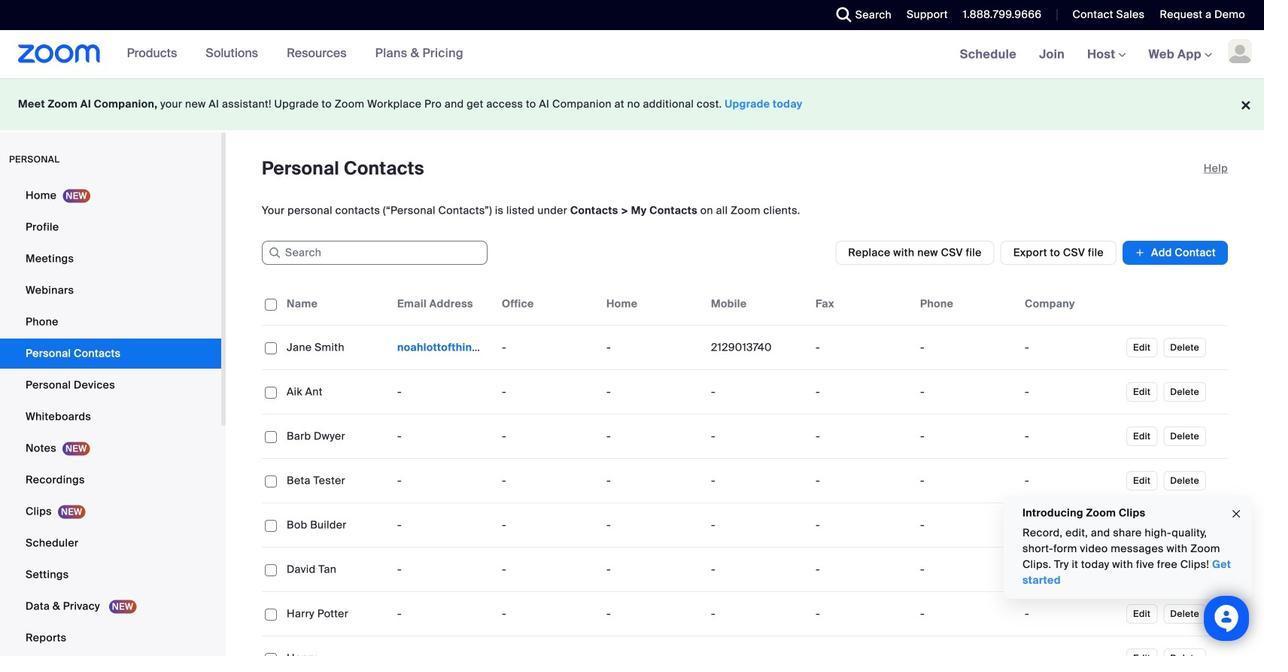Task type: describe. For each thing, give the bounding box(es) containing it.
product information navigation
[[101, 30, 475, 78]]

zoom logo image
[[18, 44, 101, 63]]

add image
[[1135, 245, 1146, 260]]

meetings navigation
[[949, 30, 1265, 79]]



Task type: vqa. For each thing, say whether or not it's contained in the screenshot.
application
yes



Task type: locate. For each thing, give the bounding box(es) containing it.
Search Contacts Input text field
[[262, 241, 488, 265]]

footer
[[0, 78, 1265, 130]]

personal menu menu
[[0, 181, 221, 655]]

banner
[[0, 30, 1265, 79]]

close image
[[1231, 506, 1243, 523]]

profile picture image
[[1228, 39, 1253, 63]]

cell
[[391, 333, 496, 363], [915, 333, 1019, 363], [1019, 333, 1124, 363], [915, 377, 1019, 407], [1019, 377, 1124, 407], [915, 422, 1019, 452], [1019, 422, 1124, 452], [915, 466, 1019, 496], [1019, 466, 1124, 496], [915, 510, 1019, 540], [1019, 510, 1124, 540], [915, 555, 1019, 585], [1019, 555, 1124, 585], [915, 599, 1019, 629], [1019, 599, 1124, 629], [391, 637, 496, 656], [496, 637, 601, 656], [601, 637, 705, 656], [705, 637, 810, 656], [810, 637, 915, 656], [915, 637, 1019, 656], [1019, 637, 1124, 656]]

application
[[262, 283, 1228, 656]]



